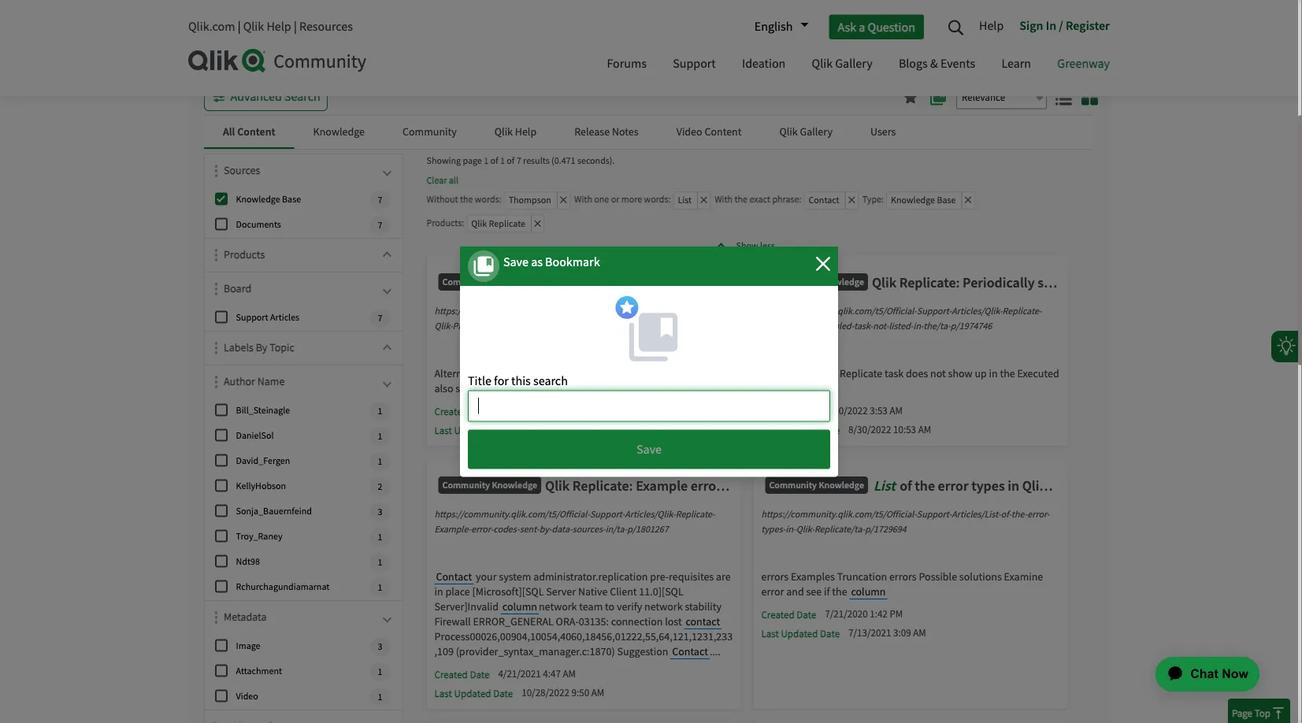 Task type: locate. For each thing, give the bounding box(es) containing it.
team
[[579, 600, 603, 614]]

last updated date down and
[[762, 628, 840, 641]]

words up qlik replicate
[[475, 194, 499, 206]]

kellyhobson
[[236, 481, 286, 493]]

am
[[568, 405, 581, 418], [890, 405, 903, 418], [592, 424, 605, 437], [919, 424, 932, 437], [914, 627, 927, 640], [563, 668, 576, 681], [592, 687, 605, 700]]

: up qlik replicate
[[499, 194, 502, 206]]

0 vertical spatial save
[[504, 254, 529, 270]]

contact up "place"
[[436, 570, 472, 584]]

0 vertical spatial gallery
[[836, 56, 873, 72]]

0 vertical spatial qlik gallery
[[812, 56, 873, 72]]

qlik replicate: periodically scheduled task not
[[872, 274, 1155, 292]]

. down release notes
[[613, 155, 615, 167]]

errors left the possible
[[890, 570, 917, 584]]

0 vertical spatial community knowledge
[[770, 276, 865, 288]]

the-
[[1012, 509, 1028, 521]]

replicate/ta-
[[815, 524, 865, 536]]

1 horizontal spatial articles/qlik-
[[952, 306, 1003, 318]]

1 horizontal spatial list
[[874, 478, 896, 495]]

replicate.
[[1050, 478, 1111, 495]]

sort filter image for author name
[[215, 376, 218, 389]]

0 horizontal spatial list
[[678, 195, 692, 207]]

list right more at the top left
[[678, 195, 692, 207]]

labels
[[224, 341, 254, 355]]

1 horizontal spatial |
[[294, 19, 297, 35]]

community inside the community knowledge how to download qlik products
[[443, 276, 490, 288]]

| right qlik.com link
[[238, 19, 241, 35]]

0 vertical spatial not
[[1132, 274, 1153, 292]]

https://community.qlik.com/t5/official-
[[435, 306, 590, 318], [762, 306, 917, 318], [435, 509, 590, 521], [762, 509, 917, 521]]

0 vertical spatial 3
[[378, 506, 383, 519]]

error left and
[[762, 585, 784, 599]]

0 vertical spatial .
[[613, 155, 615, 167]]

0 horizontal spatial replicate:
[[573, 478, 633, 495]]

network down server
[[539, 600, 577, 614]]

1 vertical spatial list
[[874, 478, 896, 495]]

1 horizontal spatial replicate
[[840, 367, 883, 381]]

knowledge up sources button
[[313, 125, 365, 139]]

with for with the exact phrase :
[[715, 194, 733, 206]]

products down the documents
[[224, 248, 265, 262]]

products :
[[427, 217, 464, 229]]

1 for rchurchagundiamarnat
[[378, 582, 383, 594]]

search inside button
[[285, 89, 321, 105]]

updated for qlik replicate: example error codes sent by data sources in
[[454, 688, 491, 701]]

updated down list .
[[781, 424, 818, 437]]

save up example
[[637, 441, 662, 457]]

(0.471
[[552, 155, 576, 167]]

1 horizontal spatial save
[[637, 441, 662, 457]]

0 horizontal spatial save
[[504, 254, 529, 270]]

3/18/2022 12:30 am
[[498, 405, 581, 418]]

created date down 'list'
[[762, 405, 817, 418]]

community knowledge
[[770, 276, 865, 288], [770, 479, 865, 492]]

0 horizontal spatial gallery
[[800, 125, 833, 139]]

0 horizontal spatial errors
[[762, 570, 789, 584]]

0 horizontal spatial knowledge base
[[236, 194, 301, 206]]

0 horizontal spatial error
[[691, 478, 722, 495]]

pm
[[890, 608, 903, 621]]

without
[[427, 194, 458, 206]]

7 for support articles
[[378, 312, 383, 325]]

products down without
[[427, 217, 462, 229]]

0 horizontal spatial error-
[[471, 524, 494, 536]]

0 horizontal spatial column
[[503, 600, 537, 614]]

articles/qlik- up the p/1974746
[[952, 306, 1003, 318]]

0 vertical spatial sort filter image
[[215, 165, 218, 178]]

0 vertical spatial contact
[[809, 195, 840, 207]]

sort filter image left sources
[[215, 165, 218, 178]]

knowledge inside button
[[313, 125, 365, 139]]

last updated date down 4/21/2021
[[435, 688, 513, 701]]

codes
[[725, 478, 760, 495]]

: down without the words :
[[462, 217, 464, 229]]

board button
[[224, 281, 394, 305]]

. right 'list'
[[803, 382, 805, 396]]

0 vertical spatial your
[[588, 367, 609, 381]]

2 vertical spatial products
[[683, 274, 737, 292]]

0 vertical spatial search
[[1043, 26, 1079, 42]]

column up error_general
[[503, 600, 537, 614]]

1 vertical spatial not
[[931, 367, 946, 381]]

3 left ,109
[[378, 641, 383, 653]]

1 horizontal spatial knowledge base
[[891, 195, 956, 207]]

to right how
[[576, 274, 589, 292]]

2 3 from the top
[[378, 641, 383, 653]]

video inside button
[[677, 125, 703, 139]]

qlik.com link
[[188, 19, 235, 35]]

0 vertical spatial list
[[678, 195, 692, 207]]

0 vertical spatial scheduled
[[1038, 274, 1101, 292]]

data
[[810, 478, 837, 495]]

0 vertical spatial qlik-
[[435, 321, 453, 333]]

1 vertical spatial sort filter image
[[215, 612, 218, 625]]

https://community.qlik.com/t5/official- inside https://community.qlik.com/t5/official-support-articles/how-to-download- qlik-products/ta-p/1906869
[[435, 306, 590, 318]]

community knowledge up "replicate/ta-"
[[770, 479, 865, 492]]

all right clear
[[449, 175, 459, 187]]

list up https://community.qlik.com/t5/official-support-articles/list-of-the-error- types-in-qlik-replicate/ta-p/1729694
[[874, 478, 896, 495]]

products inside 'button'
[[224, 248, 265, 262]]

labels by topic
[[224, 341, 295, 355]]

instead
[[497, 367, 531, 381]]

support- up the/ta-
[[917, 306, 952, 318]]

1 vertical spatial in-
[[786, 524, 797, 536]]

1 horizontal spatial products
[[427, 217, 462, 229]]

1 horizontal spatial replicate:
[[900, 274, 960, 292]]

1 horizontal spatial error-
[[1028, 509, 1050, 521]]

1 vertical spatial video
[[236, 691, 258, 703]]

errors    examples      truncation errors      possible solutions      examine error and see if the
[[762, 570, 1044, 599]]

updated
[[454, 424, 491, 437], [781, 424, 818, 437], [781, 628, 818, 641], [454, 688, 491, 701]]

1 horizontal spatial error
[[762, 585, 784, 599]]

0 horizontal spatial content
[[237, 125, 276, 139]]

date down see
[[797, 609, 817, 622]]

qlik help
[[495, 125, 537, 139]]

am up 11:16
[[568, 405, 581, 418]]

types-
[[762, 524, 786, 536]]

sources-
[[573, 524, 606, 536]]

1 for danielsol
[[378, 431, 383, 443]]

https://community.qlik.com/t5/official-support-articles/how-to-download- qlik-products/ta-p/1906869
[[435, 306, 732, 333]]

to inside network team to verify network stability firewall error_general ora-03135: connection lost
[[605, 600, 615, 614]]

1 horizontal spatial task
[[1104, 274, 1129, 292]]

last right contact
[[762, 628, 779, 641]]

not inside a scheduled qlik replicate task does not show up in the executed jobs
[[931, 367, 946, 381]]

error- inside https://community.qlik.com/t5/official-support-articles/list-of-the-error- types-in-qlik-replicate/ta-p/1729694
[[1028, 509, 1050, 521]]

title
[[468, 373, 492, 389]]

search inside alternatively, instead of selecting your product directly, you can also search all available
[[456, 382, 486, 396]]

scheduled inside a scheduled qlik replicate task does not show up in the executed jobs
[[770, 367, 818, 381]]

https://community.qlik.com/t5/official- inside https://community.qlik.com/t5/official-support-articles/qlik-replicate- example-error-codes-sent-by-data-sources-in/ta-p/1801267
[[435, 509, 590, 521]]

3 down 2
[[378, 506, 383, 519]]

https://community.qlik.com/t5/official- up scheduled-
[[762, 306, 917, 318]]

products up download-
[[683, 274, 737, 292]]

base down sources button
[[282, 194, 301, 206]]

task inside a scheduled qlik replicate task does not show up in the executed jobs
[[885, 367, 904, 381]]

qlik- up alternatively,
[[435, 321, 453, 333]]

2 community knowledge from the top
[[770, 479, 865, 492]]

Title for this search text field
[[468, 390, 831, 422]]

0 horizontal spatial replicate-
[[676, 509, 716, 521]]

created down ,109
[[435, 669, 468, 682]]

base for 7
[[282, 194, 301, 206]]

community up example-
[[443, 479, 490, 492]]

error left codes
[[691, 478, 722, 495]]

1 vertical spatial task
[[885, 367, 904, 381]]

in- inside https://community.qlik.com/t5/official-support-articles/list-of-the-error- types-in-qlik-replicate/ta-p/1729694
[[786, 524, 797, 536]]

your
[[588, 367, 609, 381], [476, 570, 497, 584]]

in- right not-
[[914, 321, 924, 333]]

support- inside https://community.qlik.com/t5/official-support-articles/qlik-replicate- example-error-codes-sent-by-data-sources-in/ta-p/1801267
[[590, 509, 625, 521]]

: down the users
[[882, 194, 884, 206]]

scheduled-
[[811, 321, 854, 333]]

8/30/2022 left 3:53
[[825, 405, 868, 418]]

sonja_bauernfeind
[[236, 506, 312, 518]]

1 horizontal spatial base
[[937, 195, 956, 207]]

✕ for thompson
[[560, 195, 567, 207]]

qlik image
[[188, 49, 267, 73]]

created date down and
[[762, 609, 817, 622]]

2 horizontal spatial error
[[938, 478, 969, 495]]

support- for qlik replicate: periodically scheduled task not
[[917, 306, 952, 318]]

1 vertical spatial save
[[637, 441, 662, 457]]

save
[[504, 254, 529, 270], [637, 441, 662, 457]]

0 horizontal spatial video
[[236, 691, 258, 703]]

0 horizontal spatial .
[[613, 155, 615, 167]]

support-
[[590, 306, 625, 318], [917, 306, 952, 318], [590, 509, 625, 521], [917, 509, 952, 521]]

knowledge inside community knowledge qlik replicate: example error codes sent by data sources in
[[492, 479, 538, 492]]

0 horizontal spatial in-
[[786, 524, 797, 536]]

0 horizontal spatial products
[[224, 248, 265, 262]]

in- inside the https://community.qlik.com/t5/official-support-articles/qlik-replicate- periodically-scheduled-task-not-listed-in-the/ta-p/1974746
[[914, 321, 924, 333]]

1 horizontal spatial executed
[[1233, 274, 1288, 292]]

3
[[378, 506, 383, 519], [378, 641, 383, 653]]

1 vertical spatial scheduled
[[770, 367, 818, 381]]

gallery inside "qlik gallery" link
[[836, 56, 873, 72]]

knowledge
[[313, 125, 365, 139], [236, 194, 280, 206], [891, 195, 936, 207], [492, 276, 538, 288], [819, 276, 865, 288], [492, 479, 538, 492], [819, 479, 865, 492]]

1 horizontal spatial contact
[[672, 645, 708, 659]]

search right the this
[[534, 373, 568, 389]]

articles/qlik- inside the https://community.qlik.com/t5/official-support-articles/qlik-replicate- periodically-scheduled-task-not-listed-in-the/ta-p/1974746
[[952, 306, 1003, 318]]

1 horizontal spatial qlik-
[[797, 524, 815, 536]]

0 horizontal spatial |
[[238, 19, 241, 35]]

support- inside the https://community.qlik.com/t5/official-support-articles/qlik-replicate- periodically-scheduled-task-not-listed-in-the/ta-p/1974746
[[917, 306, 952, 318]]

products for products :
[[427, 217, 462, 229]]

of right the this
[[533, 367, 542, 381]]

types
[[972, 478, 1005, 495]]

https://community.qlik.com/t5/official- up "replicate/ta-"
[[762, 509, 917, 521]]

3 for image
[[378, 641, 383, 653]]

the inside 'errors    examples      truncation errors      possible solutions      examine error and see if the'
[[832, 585, 848, 599]]

replicate- for qlik replicate: periodically scheduled task not
[[1003, 306, 1043, 318]]

qlik- inside https://community.qlik.com/t5/official-support-articles/list-of-the-error- types-in-qlik-replicate/ta-p/1729694
[[797, 524, 815, 536]]

danielsol
[[236, 430, 274, 442]]

video right notes
[[677, 125, 703, 139]]

example-
[[435, 524, 471, 536]]

1 vertical spatial 3
[[378, 641, 383, 653]]

p/1801267
[[627, 524, 669, 536]]

1 3 from the top
[[378, 506, 383, 519]]

https://community.qlik.com/t5/official- inside the https://community.qlik.com/t5/official-support-articles/qlik-replicate- periodically-scheduled-task-not-listed-in-the/ta-p/1974746
[[762, 306, 917, 318]]

menu bar
[[595, 42, 1122, 88]]

1 vertical spatial products
[[224, 248, 265, 262]]

1 for david_fergen
[[378, 456, 383, 468]]

with left one in the left top of the page
[[574, 194, 593, 206]]

knowledge base up the documents
[[236, 194, 301, 206]]

error-
[[1028, 509, 1050, 521], [471, 524, 494, 536]]

2 sort filter image from the top
[[215, 283, 218, 296]]

qlik replicate: example error codes sent by data sources in link
[[545, 478, 901, 503]]

7 left "results" at the left
[[517, 155, 521, 167]]

replicate
[[489, 218, 526, 230], [840, 367, 883, 381]]

last updated date for how to download qlik products
[[435, 424, 513, 437]]

https://community.qlik.com/t5/official- inside https://community.qlik.com/t5/official-support-articles/list-of-the-error- types-in-qlik-replicate/ta-p/1729694
[[762, 509, 917, 521]]

community down resources
[[274, 49, 367, 73]]

am for 3/18/2022 12:30 am
[[568, 405, 581, 418]]

1 for attachment
[[378, 666, 383, 678]]

knowledge base for ✕
[[891, 195, 956, 207]]

more
[[622, 194, 642, 206]]

1 for video
[[378, 691, 383, 704]]

qlik- inside https://community.qlik.com/t5/official-support-articles/how-to-download- qlik-products/ta-p/1906869
[[435, 321, 453, 333]]

your up [microsoft][sql
[[476, 570, 497, 584]]

0 vertical spatial 8/30/2022
[[825, 405, 868, 418]]

not-
[[873, 321, 889, 333]]

support- down download
[[590, 306, 625, 318]]

7 for documents
[[378, 219, 383, 232]]

possible
[[919, 570, 958, 584]]

list for list of the error types in qlik replicate.
[[874, 478, 896, 495]]

0 vertical spatial error-
[[1028, 509, 1050, 521]]

✕ for contact
[[849, 195, 856, 207]]

1 horizontal spatial help
[[515, 125, 537, 139]]

qlik- right types-
[[797, 524, 815, 536]]

1 with from the left
[[574, 194, 593, 206]]

0 horizontal spatial qlik-
[[435, 321, 453, 333]]

3/18/2022
[[498, 405, 541, 418]]

replicate-
[[1003, 306, 1043, 318], [676, 509, 716, 521]]

video down attachment
[[236, 691, 258, 703]]

am for 7/13/2021 3:09 am
[[914, 627, 927, 640]]

community inside community knowledge qlik replicate: example error codes sent by data sources in
[[443, 479, 490, 492]]

1 vertical spatial qlik-
[[797, 524, 815, 536]]

contact right "phrase"
[[809, 195, 840, 207]]

community
[[274, 49, 367, 73], [403, 125, 457, 139], [443, 276, 490, 288], [770, 276, 817, 288], [443, 479, 490, 492], [770, 479, 817, 492]]

the right without
[[460, 194, 473, 206]]

0 vertical spatial replicate
[[489, 218, 526, 230]]

knowledge up scheduled-
[[819, 276, 865, 288]]

created
[[435, 405, 468, 418], [762, 405, 795, 418], [762, 609, 795, 622], [435, 669, 468, 682]]

created date for how to download qlik products
[[435, 405, 490, 418]]

data-
[[552, 524, 573, 536]]

scheduled up 'list'
[[770, 367, 818, 381]]

qlik gallery up "phrase"
[[780, 125, 833, 139]]

qlik gallery link
[[800, 42, 885, 88]]

list for list
[[678, 195, 692, 207]]

products
[[427, 217, 462, 229], [224, 248, 265, 262], [683, 274, 737, 292]]

executed right up
[[1018, 367, 1060, 381]]

1 sort filter image from the top
[[215, 165, 218, 178]]

content for video content
[[705, 125, 742, 139]]

qlik help link
[[243, 19, 291, 35]]

save left 'as'
[[504, 254, 529, 270]]

executed inside a scheduled qlik replicate task does not show up in the executed jobs
[[1018, 367, 1060, 381]]

0 horizontal spatial contact
[[436, 570, 472, 584]]

the left 'exact'
[[735, 194, 748, 206]]

2 sort filter image from the top
[[215, 612, 218, 625]]

1 vertical spatial community knowledge
[[770, 479, 865, 492]]

page top
[[1233, 707, 1271, 720]]

0 horizontal spatial search
[[456, 382, 486, 396]]

lost
[[665, 615, 682, 629]]

the right up
[[1001, 367, 1016, 381]]

errors
[[762, 570, 789, 584], [890, 570, 917, 584]]

1 vertical spatial error-
[[471, 524, 494, 536]]

verify
[[617, 600, 643, 614]]

knowledge right by
[[819, 479, 865, 492]]

0 vertical spatial task
[[1104, 274, 1129, 292]]

last updated date down 3/18/2022
[[435, 424, 513, 437]]

7 down board button
[[378, 312, 383, 325]]

1 sort filter image from the top
[[215, 249, 218, 262]]

knowledge down 'as'
[[492, 276, 538, 288]]

help
[[980, 17, 1004, 33], [267, 19, 291, 35], [515, 125, 537, 139]]

support- up the possible
[[917, 509, 952, 521]]

1 vertical spatial contact
[[436, 570, 472, 584]]

support- inside https://community.qlik.com/t5/official-support-articles/how-to-download- qlik-products/ta-p/1906869
[[590, 306, 625, 318]]

sort filter image for products
[[215, 249, 218, 262]]

articles/qlik- inside https://community.qlik.com/t5/official-support-articles/qlik-replicate- example-error-codes-sent-by-data-sources-in/ta-p/1801267
[[625, 509, 676, 521]]

the up https://community.qlik.com/t5/official-support-articles/list-of-the-error- types-in-qlik-replicate/ta-p/1729694
[[915, 478, 936, 495]]

help inside button
[[515, 125, 537, 139]]

1 horizontal spatial network
[[645, 600, 683, 614]]

p/1906869
[[502, 321, 544, 333]]

size image
[[1056, 89, 1073, 106]]

0 horizontal spatial network
[[539, 600, 577, 614]]

replicate: up the/ta-
[[900, 274, 960, 292]]

1 for bill_steinagle
[[378, 405, 383, 418]]

1:42
[[870, 608, 888, 621]]

1 vertical spatial search
[[285, 89, 321, 105]]

error- inside https://community.qlik.com/t5/official-support-articles/qlik-replicate- example-error-codes-sent-by-data-sources-in/ta-p/1801267
[[471, 524, 494, 536]]

replicate: up https://community.qlik.com/t5/official-support-articles/qlik-replicate- example-error-codes-sent-by-data-sources-in/ta-p/1801267
[[573, 478, 633, 495]]

1 vertical spatial all
[[488, 382, 499, 396]]

0 horizontal spatial help
[[267, 19, 291, 35]]

qlik
[[243, 19, 264, 35], [812, 56, 833, 72], [495, 125, 513, 139], [780, 125, 798, 139], [472, 218, 487, 230], [655, 274, 680, 292], [872, 274, 897, 292], [820, 367, 838, 381], [545, 478, 570, 495], [1023, 478, 1047, 495]]

created down also
[[435, 405, 468, 418]]

community knowledge up scheduled-
[[770, 276, 865, 288]]

replicate- inside the https://community.qlik.com/t5/official-support-articles/qlik-replicate- periodically-scheduled-task-not-listed-in-the/ta-p/1974746
[[1003, 306, 1043, 318]]

knowledge right type :
[[891, 195, 936, 207]]

0 horizontal spatial not
[[931, 367, 946, 381]]

community up types-
[[770, 479, 817, 492]]

1 content from the left
[[237, 125, 276, 139]]

as
[[531, 254, 543, 270]]

error left 'types'
[[938, 478, 969, 495]]

in the executed jo
[[1192, 274, 1303, 292]]

periodically
[[963, 274, 1035, 292]]

products button
[[224, 247, 394, 271]]

https://community.qlik.com/t5/official-support-articles/list-of-the-error- types-in-qlik-replicate/ta-p/1729694
[[762, 509, 1050, 536]]

scheduled right the periodically
[[1038, 274, 1101, 292]]

2 horizontal spatial products
[[683, 274, 737, 292]]

community link
[[188, 49, 580, 73]]

2 content from the left
[[705, 125, 742, 139]]

2 | from the left
[[294, 19, 297, 35]]

1 vertical spatial replicate:
[[573, 478, 633, 495]]

1 vertical spatial 8/30/2022
[[849, 424, 892, 437]]

a
[[859, 19, 866, 35]]

1 community knowledge from the top
[[770, 276, 865, 288]]

last updated date down list .
[[762, 424, 840, 437]]

network down 11.0][sql
[[645, 600, 683, 614]]

error
[[691, 478, 722, 495], [938, 478, 969, 495], [762, 585, 784, 599]]

community inside button
[[403, 125, 457, 139]]

system
[[499, 570, 531, 584]]

7 for knowledge base
[[378, 194, 383, 206]]

release
[[575, 125, 610, 139]]

am for 4/21/2021 4:47 am
[[563, 668, 576, 681]]

am for 8/30/2022 10:53 am
[[919, 424, 932, 437]]

1 network from the left
[[539, 600, 577, 614]]

:
[[499, 194, 502, 206], [669, 194, 671, 206], [800, 194, 802, 206], [882, 194, 884, 206], [462, 217, 464, 229], [588, 382, 591, 396]]

4 sort filter image from the top
[[215, 376, 218, 389]]

8/30/2022 down 8/30/2022 3:53 am
[[849, 424, 892, 437]]

0 vertical spatial replicate:
[[900, 274, 960, 292]]

7
[[517, 155, 521, 167], [378, 194, 383, 206], [378, 219, 383, 232], [378, 312, 383, 325]]

not
[[1132, 274, 1153, 292], [931, 367, 946, 381]]

2 with from the left
[[715, 194, 733, 206]]

7/21/2020
[[825, 608, 868, 621]]

words
[[475, 194, 499, 206], [644, 194, 669, 206]]

1 horizontal spatial scheduled
[[1038, 274, 1101, 292]]

1 vertical spatial executed
[[1018, 367, 1060, 381]]

pre-
[[650, 570, 669, 584]]

1 vertical spatial gallery
[[800, 125, 833, 139]]

gallery down ask
[[836, 56, 873, 72]]

am right 9:50
[[592, 687, 605, 700]]

in inside a scheduled qlik replicate task does not show up in the executed jobs
[[990, 367, 998, 381]]

1 horizontal spatial all
[[488, 382, 499, 396]]

sort filter image
[[215, 165, 218, 178], [215, 612, 218, 625]]

how
[[545, 274, 573, 292]]

community knowledge for of the error types in qlik replicate.
[[770, 479, 865, 492]]

1 horizontal spatial video
[[677, 125, 703, 139]]

3 for sonja_bauernfeind
[[378, 506, 383, 519]]

with left 'exact'
[[715, 194, 733, 206]]

save inside button
[[637, 441, 662, 457]]

7/21/2020 1:42 pm
[[825, 608, 903, 621]]

1 vertical spatial .
[[803, 382, 805, 396]]

sort filter image
[[215, 249, 218, 262], [215, 283, 218, 296], [215, 342, 218, 355], [215, 376, 218, 389]]

0 horizontal spatial task
[[885, 367, 904, 381]]

|
[[238, 19, 241, 35], [294, 19, 297, 35]]

3 sort filter image from the top
[[215, 342, 218, 355]]

replicate- inside https://community.qlik.com/t5/official-support-articles/qlik-replicate- example-error-codes-sent-by-data-sources-in/ta-p/1801267
[[676, 509, 716, 521]]

created date for qlik replicate: periodically scheduled task not
[[762, 405, 817, 418]]

documents
[[236, 219, 281, 231]]

1 vertical spatial articles/qlik-
[[625, 509, 676, 521]]

https://community.qlik.com/t5/official- up codes-
[[435, 509, 590, 521]]

2 horizontal spatial contact
[[809, 195, 840, 207]]

base right type :
[[937, 195, 956, 207]]

1 horizontal spatial your
[[588, 367, 609, 381]]

replicate- down qlik replicate: periodically scheduled task not
[[1003, 306, 1043, 318]]

application
[[1127, 638, 1279, 711]]

up
[[975, 367, 987, 381]]

question
[[868, 19, 916, 35]]

last updated date for qlik replicate: periodically scheduled task not
[[762, 424, 840, 437]]

1 horizontal spatial replicate-
[[1003, 306, 1043, 318]]

column down truncation
[[851, 585, 886, 599]]

content up with the exact phrase :
[[705, 125, 742, 139]]

1 horizontal spatial words
[[644, 194, 669, 206]]

0 vertical spatial replicate-
[[1003, 306, 1043, 318]]

search down alternatively,
[[456, 382, 486, 396]]

a scheduled qlik replicate task does not show up in the executed jobs
[[762, 367, 1060, 396]]

does
[[906, 367, 929, 381]]

created date down also
[[435, 405, 490, 418]]

am right 4:47
[[563, 668, 576, 681]]

solutions
[[960, 570, 1002, 584]]

created date for qlik replicate: example error codes sent by data sources in
[[435, 669, 490, 682]]

qlik-
[[435, 321, 453, 333], [797, 524, 815, 536]]

help left sign
[[980, 17, 1004, 33]]



Task type: vqa. For each thing, say whether or not it's contained in the screenshot.
the bottommost the Events
no



Task type: describe. For each thing, give the bounding box(es) containing it.
date down '7/21/2020'
[[820, 628, 840, 641]]

selecting
[[545, 367, 586, 381]]

community down less
[[770, 276, 817, 288]]

network team to verify network stability firewall error_general ora-03135: connection lost
[[435, 600, 722, 629]]

support- for how to download qlik products
[[590, 306, 625, 318]]

community button
[[384, 116, 476, 148]]

knowledge up the documents
[[236, 194, 280, 206]]

0 vertical spatial executed
[[1233, 274, 1288, 292]]

updated for how to download qlik products
[[454, 424, 491, 437]]

https://community.qlik.com/t5/official-support-articles/qlik-replicate- example-error-codes-sent-by-data-sources-in/ta-p/1801267
[[435, 509, 716, 536]]

last for qlik replicate: periodically scheduled task not
[[762, 424, 779, 437]]

qlik inside a scheduled qlik replicate task does not show up in the executed jobs
[[820, 367, 838, 381]]

showing page 1 of 1 of 7 results (0.471 seconds) . clear all
[[427, 155, 615, 187]]

and
[[787, 585, 804, 599]]

showing
[[427, 155, 461, 167]]

products/ta-
[[453, 321, 502, 333]]

knowledge base for 7
[[236, 194, 301, 206]]

1 horizontal spatial .
[[803, 382, 805, 396]]

in
[[1046, 17, 1057, 33]]

last updated date for qlik replicate: example error codes sent by data sources in
[[435, 688, 513, 701]]

,109
[[435, 645, 454, 659]]

community knowledge for in the executed jo
[[770, 276, 865, 288]]

date down 3/18/2022
[[493, 424, 513, 437]]

✕ for knowledge base
[[965, 195, 972, 207]]

created for how to download qlik products
[[435, 405, 468, 418]]

. inside the showing page 1 of 1 of 7 results (0.471 seconds) . clear all
[[613, 155, 615, 167]]

sort filter image for metadata
[[215, 612, 218, 625]]

connection
[[611, 615, 663, 629]]

page
[[463, 155, 482, 167]]

of up https://community.qlik.com/t5/official-support-articles/list-of-the-error- types-in-qlik-replicate/ta-p/1729694
[[900, 478, 912, 495]]

0 vertical spatial column
[[851, 585, 886, 599]]

4:47
[[543, 668, 561, 681]]

users
[[871, 125, 896, 139]]

firewall
[[435, 615, 471, 629]]

date down list .
[[797, 405, 817, 418]]

ask
[[838, 19, 857, 35]]

12:30
[[543, 405, 566, 418]]

am for 8/30/2022 3:53 am
[[890, 405, 903, 418]]

size image
[[1082, 89, 1099, 106]]

qlik.com
[[188, 19, 235, 35]]

support- inside https://community.qlik.com/t5/official-support-articles/list-of-the-error- types-in-qlik-replicate/ta-p/1729694
[[917, 509, 952, 521]]

of inside alternatively, instead of selecting your product directly, you can also search all available
[[533, 367, 542, 381]]

jo
[[1291, 274, 1303, 292]]

type :
[[863, 194, 884, 206]]

date down title
[[470, 405, 490, 418]]

the left jo
[[1209, 274, 1230, 292]]

your inside your system administrator.replication pre-requisites are in place [microsoft][sql server native client 11.0][sql server]invalid
[[476, 570, 497, 584]]

error- for 4/21/2021 4:47 am
[[471, 524, 494, 536]]

save for save
[[637, 441, 662, 457]]

greenway link
[[1046, 42, 1122, 88]]

alternatively,
[[435, 367, 495, 381]]

1 errors from the left
[[762, 570, 789, 584]]

1 for ndt98
[[378, 557, 383, 569]]

articles/list-
[[952, 509, 1001, 521]]

community knowledge how to download qlik products
[[443, 274, 737, 292]]

updated down and
[[781, 628, 818, 641]]

replicate inside a scheduled qlik replicate task does not show up in the executed jobs
[[840, 367, 883, 381]]

error inside 'errors    examples      truncation errors      possible solutions      examine error and see if the'
[[762, 585, 784, 599]]

advanced search
[[231, 89, 321, 105]]

all inside alternatively, instead of selecting your product directly, you can also search all available
[[488, 382, 499, 396]]

3:09
[[894, 627, 912, 640]]

10:53
[[894, 424, 917, 437]]

labels by topic button
[[224, 340, 394, 364]]

columns
[[547, 382, 586, 396]]

date left 4/21/2021
[[470, 669, 490, 682]]

menu bar containing qlik gallery
[[595, 42, 1122, 88]]

all content
[[223, 125, 276, 139]]

1 words from the left
[[475, 194, 499, 206]]

created down and
[[762, 609, 795, 622]]

date down 8/30/2022 3:53 am
[[820, 424, 840, 437]]

8/30/2022 10:53 am
[[849, 424, 932, 437]]

sources
[[224, 164, 260, 178]]

products for products
[[224, 248, 265, 262]]

created for qlik replicate: example error codes sent by data sources in
[[435, 669, 468, 682]]

8/30/2022 for 8/30/2022 10:53 am
[[849, 424, 892, 437]]

support- for qlik replicate: example error codes sent by data sources in
[[590, 509, 625, 521]]

of left "results" at the left
[[507, 155, 515, 167]]

list .
[[787, 382, 805, 396]]

task for scheduled
[[1104, 274, 1129, 292]]

0 vertical spatial to
[[576, 274, 589, 292]]

articles/qlik- for qlik replicate: example error codes sent by data sources in
[[625, 509, 676, 521]]

without the words :
[[427, 194, 502, 206]]

native
[[578, 585, 608, 599]]

contact
[[686, 615, 721, 629]]

example
[[636, 478, 688, 495]]

task for replicate
[[885, 367, 904, 381]]

knowledge button
[[294, 116, 384, 148]]

error- for 7/21/2020 1:42 pm
[[1028, 509, 1050, 521]]

qlik help button
[[476, 116, 556, 148]]

1 vertical spatial qlik gallery
[[780, 125, 833, 139]]

2 vertical spatial contact
[[672, 645, 708, 659]]

jobs
[[762, 382, 784, 396]]

video for video content
[[677, 125, 703, 139]]

how to download qlik products link
[[545, 274, 737, 300]]

all
[[223, 125, 235, 139]]

1 | from the left
[[238, 19, 241, 35]]

articles/qlik- for qlik replicate: periodically scheduled task not
[[952, 306, 1003, 318]]

sort filter image for labels by topic
[[215, 342, 218, 355]]

2 words from the left
[[644, 194, 669, 206]]

sign in / register link
[[1012, 12, 1110, 42]]

sort filter image for sources
[[215, 165, 218, 178]]

: right columns
[[588, 382, 591, 396]]

6/19/2023
[[522, 424, 565, 437]]

show less
[[736, 240, 775, 253]]

of-
[[1001, 509, 1012, 521]]

save for save as bookmark
[[504, 254, 529, 270]]

resources link
[[299, 19, 353, 35]]

available
[[502, 382, 543, 396]]

updated for qlik replicate: periodically scheduled task not
[[781, 424, 818, 437]]

knowledge inside the community knowledge how to download qlik products
[[492, 276, 538, 288]]

....
[[710, 645, 721, 659]]

save as bookmark
[[504, 254, 600, 270]]

support
[[236, 312, 268, 324]]

register
[[1066, 17, 1110, 33]]

2 network from the left
[[645, 600, 683, 614]]

rchurchagundiamarnat
[[236, 581, 330, 594]]

author
[[224, 375, 255, 389]]

show
[[736, 240, 759, 253]]

with one or more words :
[[574, 194, 671, 206]]

: right 'exact'
[[800, 194, 802, 206]]

qlik gallery inside menu bar
[[812, 56, 873, 72]]

all inside the showing page 1 of 1 of 7 results (0.471 seconds) . clear all
[[449, 175, 459, 187]]

video for video
[[236, 691, 258, 703]]

alternatively, instead of selecting your product directly, you can also search all available
[[435, 367, 725, 396]]

this
[[512, 373, 531, 389]]

ora-
[[556, 615, 579, 629]]

title for this search
[[468, 373, 568, 389]]

1 for troy_raney
[[378, 532, 383, 544]]

1 horizontal spatial search
[[1043, 26, 1079, 42]]

✕ for qlik replicate
[[534, 218, 542, 230]]

author name
[[224, 375, 285, 389]]

of right page
[[491, 155, 499, 167]]

top
[[1255, 707, 1271, 720]]

(provider_syntax_manager.c:1870)
[[456, 645, 615, 659]]

in inside your system administrator.replication pre-requisites are in place [microsoft][sql server native client 11.0][sql server]invalid
[[435, 585, 443, 599]]

image
[[236, 640, 261, 653]]

clear all button
[[427, 173, 459, 188]]

you
[[689, 367, 706, 381]]

contact ....
[[672, 645, 721, 659]]

https://community.qlik.com/t5/official- for how to download qlik products
[[435, 306, 590, 318]]

7/13/2021 3:09 am
[[849, 627, 927, 640]]

also
[[435, 382, 454, 396]]

the/ta-
[[924, 321, 951, 333]]

1 horizontal spatial search
[[534, 373, 568, 389]]

your inside alternatively, instead of selecting your product directly, you can also search all available
[[588, 367, 609, 381]]

2 horizontal spatial help
[[980, 17, 1004, 33]]

replicate- for qlik replicate: example error codes sent by data sources in
[[676, 509, 716, 521]]

release notes
[[575, 125, 639, 139]]

https://community.qlik.com/t5/official-support-articles/qlik-replicate- periodically-scheduled-task-not-listed-in-the/ta-p/1974746
[[762, 306, 1043, 333]]

✕ for list
[[701, 195, 708, 207]]

page top button
[[1229, 699, 1291, 723]]

place
[[446, 585, 470, 599]]

last for how to download qlik products
[[435, 424, 452, 437]]

qlik inside button
[[495, 125, 513, 139]]

phrase
[[773, 194, 800, 206]]

7 inside the showing page 1 of 1 of 7 results (0.471 seconds) . clear all
[[517, 155, 521, 167]]

task-
[[854, 321, 873, 333]]

4/21/2021 4:47 am
[[498, 668, 576, 681]]

last for qlik replicate: example error codes sent by data sources in
[[435, 688, 452, 701]]

am for 10/28/2022 9:50 am
[[592, 687, 605, 700]]

: right more at the top left
[[669, 194, 671, 206]]

sort filter image for board
[[215, 283, 218, 296]]

date down 4/21/2021
[[493, 688, 513, 701]]

https://community.qlik.com/t5/official- for qlik replicate: example error codes sent by data sources in
[[435, 509, 590, 521]]

base for ✕
[[937, 195, 956, 207]]

https://community.qlik.com/t5/official- for qlik replicate: periodically scheduled task not
[[762, 306, 917, 318]]

truncation
[[837, 570, 888, 584]]

if
[[824, 585, 830, 599]]

community knowledge qlik replicate: example error codes sent by data sources in
[[443, 478, 901, 495]]

1 vertical spatial column
[[503, 600, 537, 614]]

advanced
[[231, 89, 282, 105]]

8/30/2022 for 8/30/2022 3:53 am
[[825, 405, 868, 418]]

content for all content
[[237, 125, 276, 139]]

with for with one or more words :
[[574, 194, 593, 206]]

created for qlik replicate: periodically scheduled task not
[[762, 405, 795, 418]]

2 errors from the left
[[890, 570, 917, 584]]

11.0][sql
[[639, 585, 684, 599]]

a
[[762, 367, 768, 381]]

the inside a scheduled qlik replicate task does not show up in the executed jobs
[[1001, 367, 1016, 381]]

for
[[494, 373, 509, 389]]

am for 6/19/2023 11:16 am
[[592, 424, 605, 437]]

contact process00026,00904,10054,4060,18456,01222,55,64,121,1231,233 ,109 (provider_syntax_manager.c:1870) suggestion
[[435, 615, 733, 659]]



